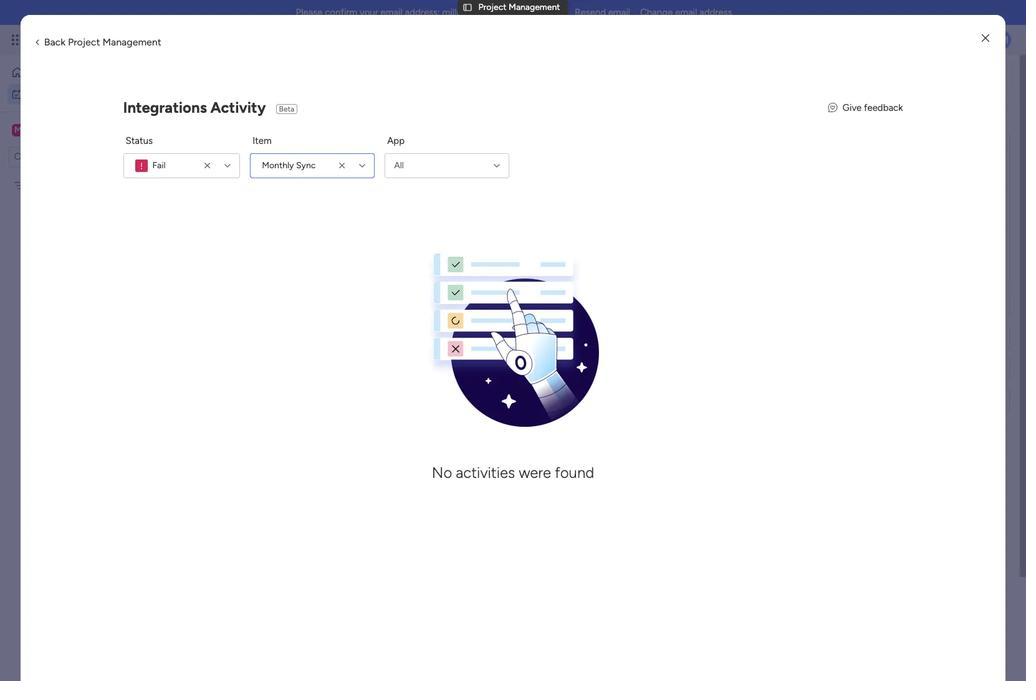 Task type: describe. For each thing, give the bounding box(es) containing it.
and
[[897, 114, 912, 125]]

customize
[[796, 88, 849, 102]]

workspace selection element
[[12, 123, 104, 139]]

work inside overdue / main content
[[869, 88, 894, 102]]

monday
[[56, 32, 98, 47]]

were
[[519, 464, 551, 482]]

app
[[387, 135, 405, 147]]

resend email
[[575, 7, 631, 18]]

your
[[360, 7, 378, 18]]

main
[[29, 124, 51, 136]]

workspace image
[[12, 123, 24, 137]]

my work
[[27, 88, 61, 99]]

project inside list box
[[29, 180, 57, 191]]

choose the boards, columns and people you'd like to see
[[784, 114, 1005, 125]]

done
[[349, 129, 369, 140]]

home button
[[7, 62, 134, 82]]

feedback
[[864, 102, 903, 113]]

project management inside list box
[[29, 180, 111, 191]]

Search in workspace field
[[26, 150, 104, 164]]

please confirm your email address: millerjeremy500@gmail.com
[[296, 7, 563, 18]]

the
[[816, 114, 829, 125]]

home
[[29, 67, 53, 77]]

my for my work
[[187, 72, 216, 100]]

customize my work
[[796, 88, 894, 102]]

main workspace
[[29, 124, 102, 136]]

change email address
[[641, 7, 732, 18]]

angle left image
[[36, 37, 39, 47]]

select product image
[[11, 34, 24, 46]]

/
[[261, 180, 267, 196]]

v2 user feedback image
[[829, 101, 838, 115]]

back project management
[[44, 36, 161, 48]]

0 horizontal spatial work
[[221, 72, 271, 100]]

item
[[253, 135, 272, 147]]

none search field inside overdue / main content
[[184, 125, 301, 145]]

management inside overdue / main content
[[552, 296, 603, 307]]

my inside overdue / main content
[[852, 88, 866, 102]]

you'd
[[943, 114, 964, 125]]

my work button
[[7, 84, 134, 104]]

give feedback
[[843, 102, 903, 113]]

items
[[371, 129, 393, 140]]

confirm
[[325, 7, 358, 18]]

overdue /
[[210, 180, 270, 196]]

back
[[44, 36, 65, 48]]

integrations
[[123, 99, 207, 117]]

give feedback link
[[829, 101, 903, 115]]

m
[[14, 124, 22, 135]]

status
[[126, 135, 153, 147]]

hide
[[329, 129, 347, 140]]

0 vertical spatial jeremy miller image
[[992, 30, 1012, 50]]

project management link
[[520, 290, 635, 312]]

millerjeremy500@gmail.com
[[443, 7, 563, 18]]

project management list box
[[0, 172, 159, 364]]

workspace
[[53, 124, 102, 136]]

email for resend email
[[608, 7, 631, 18]]



Task type: locate. For each thing, give the bounding box(es) containing it.
management
[[126, 32, 194, 47]]

monthly sync
[[262, 160, 316, 171]]

management down board
[[552, 296, 603, 307]]

option
[[0, 174, 159, 177]]

my for my work
[[27, 88, 39, 99]]

work up the columns at the top
[[869, 88, 894, 102]]

to
[[981, 114, 990, 125]]

beta
[[279, 105, 294, 114]]

my inside button
[[27, 88, 39, 99]]

change
[[641, 7, 673, 18]]

1 vertical spatial work
[[42, 88, 61, 99]]

work
[[101, 32, 123, 47], [42, 88, 61, 99]]

project
[[479, 2, 507, 12], [68, 36, 100, 48], [29, 180, 57, 191], [521, 296, 550, 307]]

0 horizontal spatial work
[[42, 88, 61, 99]]

0 horizontal spatial jeremy miller image
[[802, 238, 821, 256]]

work down home
[[42, 88, 61, 99]]

email right resend
[[608, 7, 631, 18]]

overdue
[[210, 180, 259, 196]]

email for change email address
[[675, 7, 697, 18]]

resend email link
[[575, 7, 631, 18]]

management down 'search in workspace' field
[[60, 180, 111, 191]]

work for my
[[42, 88, 61, 99]]

1 horizontal spatial email
[[608, 7, 631, 18]]

management
[[509, 2, 560, 12], [103, 36, 161, 48], [60, 180, 111, 191], [552, 296, 603, 307]]

address
[[700, 7, 732, 18]]

resend
[[575, 7, 606, 18]]

choose
[[784, 114, 814, 125]]

2 horizontal spatial my
[[852, 88, 866, 102]]

0 vertical spatial project management
[[479, 2, 560, 12]]

work right monday
[[101, 32, 123, 47]]

found
[[555, 464, 594, 482]]

all
[[394, 160, 404, 171]]

1 email from the left
[[381, 7, 403, 18]]

integrations activity
[[123, 99, 266, 117]]

1 vertical spatial project management
[[29, 180, 111, 191]]

1 horizontal spatial my
[[187, 72, 216, 100]]

jeremy miller image
[[992, 30, 1012, 50], [802, 238, 821, 256]]

management inside list box
[[60, 180, 111, 191]]

2 vertical spatial project management
[[521, 296, 603, 307]]

boards,
[[831, 114, 860, 125]]

1 horizontal spatial jeremy miller image
[[992, 30, 1012, 50]]

3 email from the left
[[675, 7, 697, 18]]

people
[[914, 114, 941, 125]]

work up filter dashboard by text search box
[[221, 72, 271, 100]]

email right change
[[675, 7, 697, 18]]

columns
[[862, 114, 895, 125]]

board
[[566, 270, 589, 280]]

0 horizontal spatial my
[[27, 88, 39, 99]]

1 vertical spatial jeremy miller image
[[802, 238, 821, 256]]

give
[[843, 102, 862, 113]]

monday work management
[[56, 32, 194, 47]]

project management
[[479, 2, 560, 12], [29, 180, 111, 191], [521, 296, 603, 307]]

None search field
[[184, 125, 301, 145]]

project inside overdue / main content
[[521, 296, 550, 307]]

overdue / main content
[[165, 55, 1027, 682]]

sync
[[296, 160, 316, 171]]

2 email from the left
[[608, 7, 631, 18]]

monthly
[[262, 160, 294, 171]]

see
[[992, 114, 1005, 125]]

hide done items
[[329, 129, 393, 140]]

2 horizontal spatial email
[[675, 7, 697, 18]]

1 horizontal spatial work
[[101, 32, 123, 47]]

my
[[187, 72, 216, 100], [852, 88, 866, 102], [27, 88, 39, 99]]

project management inside overdue / main content
[[521, 296, 603, 307]]

jeremy miller image inside overdue / main content
[[802, 238, 821, 256]]

activities
[[456, 464, 515, 482]]

work inside button
[[42, 88, 61, 99]]

work
[[221, 72, 271, 100], [869, 88, 894, 102]]

email
[[381, 7, 403, 18], [608, 7, 631, 18], [675, 7, 697, 18]]

email right your
[[381, 7, 403, 18]]

change email address link
[[641, 7, 732, 18]]

no activities were found
[[432, 464, 594, 482]]

1 horizontal spatial work
[[869, 88, 894, 102]]

activity
[[211, 99, 266, 117]]

like
[[966, 114, 979, 125]]

0 vertical spatial work
[[101, 32, 123, 47]]

fail
[[153, 160, 166, 171]]

management left resend
[[509, 2, 560, 12]]

address:
[[405, 7, 440, 18]]

0 horizontal spatial email
[[381, 7, 403, 18]]

no
[[432, 464, 452, 482]]

management right monday
[[103, 36, 161, 48]]

Filter dashboard by text search field
[[184, 125, 301, 145]]

work for monday
[[101, 32, 123, 47]]

please
[[296, 7, 323, 18]]

my work
[[187, 72, 271, 100]]



Task type: vqa. For each thing, say whether or not it's contained in the screenshot.
"My Work" on the left top
yes



